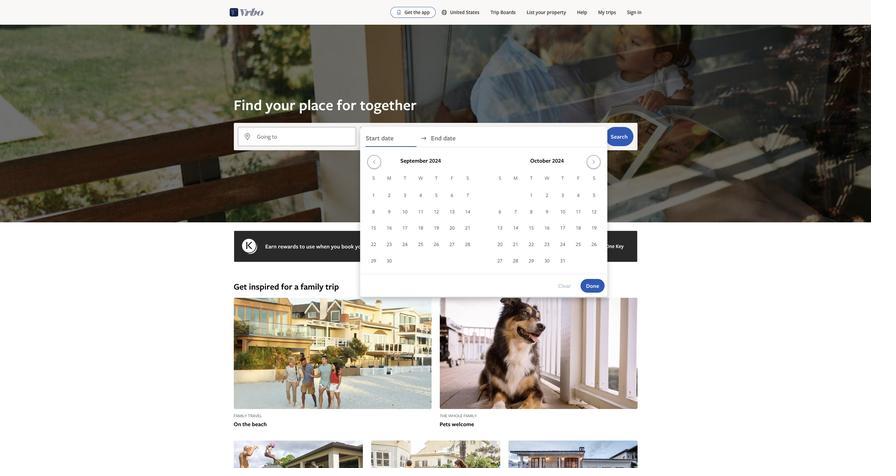 Task type: locate. For each thing, give the bounding box(es) containing it.
t
[[404, 175, 407, 181], [435, 175, 438, 181], [530, 175, 533, 181], [562, 175, 565, 181]]

24 up 31
[[561, 241, 566, 248]]

2 22 from the left
[[529, 241, 534, 248]]

1
[[373, 192, 375, 199], [530, 192, 533, 199]]

25
[[418, 241, 424, 248], [576, 241, 581, 248]]

2 30 button from the left
[[540, 253, 555, 269]]

13
[[450, 208, 455, 215], [498, 225, 503, 231]]

your inside 'link'
[[536, 9, 546, 15]]

1 horizontal spatial 25
[[576, 241, 581, 248]]

1 horizontal spatial 3 button
[[555, 188, 571, 203]]

1 1 from the left
[[373, 192, 375, 199]]

0 horizontal spatial 3 button
[[397, 188, 413, 203]]

18 button
[[413, 220, 429, 236], [571, 220, 587, 236]]

1 horizontal spatial 13
[[498, 225, 503, 231]]

1 25 button from the left
[[413, 237, 429, 253]]

2 horizontal spatial your
[[536, 9, 546, 15]]

4 button for october 2024
[[571, 188, 587, 203]]

0 horizontal spatial 16
[[387, 225, 392, 231]]

1 30 button from the left
[[382, 253, 397, 269]]

date right start
[[382, 134, 394, 143]]

1 vertical spatial 7
[[515, 208, 517, 215]]

1 vertical spatial 21 button
[[508, 237, 524, 253]]

22 for second 22 button from the left
[[529, 241, 534, 248]]

2 s from the left
[[467, 175, 469, 181]]

24 button
[[397, 237, 413, 253], [555, 237, 571, 253]]

2 vertical spatial your
[[355, 243, 367, 251]]

29 for 2nd 29 button from the left
[[529, 258, 534, 264]]

1 horizontal spatial 17 button
[[555, 220, 571, 236]]

trip
[[326, 281, 339, 293]]

your right the list
[[536, 9, 546, 15]]

0 horizontal spatial 2
[[388, 192, 391, 199]]

8
[[373, 208, 375, 215], [530, 208, 533, 215]]

family up on in the left of the page
[[234, 413, 247, 419]]

2 25 from the left
[[576, 241, 581, 248]]

7 inside the october 2024 element
[[515, 208, 517, 215]]

27 inside the october 2024 element
[[498, 258, 503, 264]]

2 f from the left
[[578, 175, 580, 181]]

done
[[587, 282, 600, 290]]

united
[[450, 9, 465, 15]]

1 18 button from the left
[[413, 220, 429, 236]]

7 button
[[460, 188, 476, 203], [508, 204, 524, 220]]

11
[[418, 208, 424, 215], [576, 208, 581, 215]]

1 horizontal spatial 13 button
[[493, 220, 508, 236]]

25 button
[[413, 237, 429, 253], [571, 237, 587, 253]]

1 vertical spatial your
[[266, 95, 296, 115]]

swimming pool image
[[234, 441, 363, 469]]

1 2 from the left
[[388, 192, 391, 199]]

1 horizontal spatial 21
[[513, 241, 519, 248]]

18
[[418, 225, 424, 231], [576, 225, 581, 231]]

property
[[547, 9, 567, 15]]

1 horizontal spatial 28 button
[[508, 253, 524, 269]]

f
[[451, 175, 454, 181], [578, 175, 580, 181]]

5 button for september 2024
[[429, 188, 445, 203]]

29 for first 29 button
[[371, 258, 376, 264]]

20 up and
[[450, 225, 455, 231]]

23 button
[[382, 237, 397, 253], [540, 237, 555, 253]]

date for start date
[[382, 134, 394, 143]]

0 horizontal spatial 21
[[466, 225, 471, 231]]

29 down next
[[371, 258, 376, 264]]

2
[[388, 192, 391, 199], [546, 192, 549, 199]]

application
[[366, 153, 602, 270]]

23 button left on
[[382, 237, 397, 253]]

family up welcome
[[464, 413, 477, 419]]

1 button
[[366, 188, 382, 203], [524, 188, 540, 203]]

1 horizontal spatial 24 button
[[555, 237, 571, 253]]

1 2 button from the left
[[382, 188, 397, 203]]

1 horizontal spatial 23
[[545, 241, 550, 248]]

22 inside the "september 2024" element
[[371, 241, 376, 248]]

30 down 'getaway'
[[387, 258, 392, 264]]

27 for 27 button to the top
[[450, 241, 455, 248]]

1 horizontal spatial w
[[545, 175, 550, 181]]

26
[[434, 241, 439, 248], [592, 241, 597, 248]]

27 inside the "september 2024" element
[[450, 241, 455, 248]]

11 button inside the "september 2024" element
[[413, 204, 429, 220]]

19 inside the "september 2024" element
[[434, 225, 439, 231]]

6 inside the "september 2024" element
[[451, 192, 454, 199]]

15 button inside the october 2024 element
[[524, 220, 540, 236]]

w down september 2024
[[419, 175, 423, 181]]

3 inside the "september 2024" element
[[404, 192, 407, 199]]

1 horizontal spatial 16
[[545, 225, 550, 231]]

0 horizontal spatial 22
[[371, 241, 376, 248]]

and
[[447, 243, 456, 251]]

1 4 from the left
[[420, 192, 422, 199]]

get right download the app button image
[[405, 9, 413, 15]]

0 horizontal spatial 23
[[387, 241, 392, 248]]

september
[[401, 157, 428, 165]]

big house with pool image
[[509, 441, 638, 469]]

26 inside the october 2024 element
[[592, 241, 597, 248]]

0 horizontal spatial 2 button
[[382, 188, 397, 203]]

trip boards link
[[485, 5, 522, 19]]

family
[[301, 281, 324, 293]]

27 for 27 button to the right
[[498, 258, 503, 264]]

get inspired for a family trip region
[[230, 281, 642, 469]]

21 button
[[460, 220, 476, 236], [508, 237, 524, 253]]

29 button left 31
[[524, 253, 540, 269]]

16
[[387, 225, 392, 231], [545, 225, 550, 231]]

6 inside the october 2024 element
[[499, 208, 502, 215]]

2 date from the left
[[444, 134, 456, 143]]

2 26 from the left
[[592, 241, 597, 248]]

1 horizontal spatial date
[[444, 134, 456, 143]]

1 horizontal spatial 19
[[592, 225, 597, 231]]

2 11 button from the left
[[571, 204, 587, 220]]

14 button inside the october 2024 element
[[508, 220, 524, 236]]

1 vertical spatial 14
[[513, 225, 519, 231]]

1 horizontal spatial 7 button
[[508, 204, 524, 220]]

2024 right september
[[430, 157, 441, 165]]

0 horizontal spatial 8 button
[[366, 204, 382, 220]]

6
[[451, 192, 454, 199], [499, 208, 502, 215]]

your
[[536, 9, 546, 15], [266, 95, 296, 115], [355, 243, 367, 251]]

30 inside the "september 2024" element
[[387, 258, 392, 264]]

1 12 button from the left
[[429, 204, 445, 220]]

19 for second "19" button from the left
[[592, 225, 597, 231]]

1 vertical spatial 20
[[498, 241, 503, 248]]

pets
[[440, 421, 451, 428]]

3 inside the october 2024 element
[[562, 192, 564, 199]]

0 horizontal spatial 5 button
[[429, 188, 445, 203]]

t down september
[[404, 175, 407, 181]]

22 for 1st 22 button from left
[[371, 241, 376, 248]]

1 vertical spatial the
[[243, 421, 251, 428]]

boards
[[501, 9, 516, 15]]

14 button
[[460, 204, 476, 220], [508, 220, 524, 236]]

1 17 from the left
[[403, 225, 408, 231]]

for inside region
[[281, 281, 293, 293]]

2 2 button from the left
[[540, 188, 555, 203]]

f inside the october 2024 element
[[578, 175, 580, 181]]

2 15 button from the left
[[524, 220, 540, 236]]

30 button down 'getaway'
[[382, 253, 397, 269]]

0 horizontal spatial for
[[281, 281, 293, 293]]

17 button up 31
[[555, 220, 571, 236]]

20 right hotels.com
[[498, 241, 503, 248]]

2 3 from the left
[[562, 192, 564, 199]]

f inside the "september 2024" element
[[451, 175, 454, 181]]

12 inside the october 2024 element
[[592, 208, 597, 215]]

1 11 from the left
[[418, 208, 424, 215]]

22 button
[[366, 237, 382, 253], [524, 237, 540, 253]]

5 inside the october 2024 element
[[593, 192, 596, 199]]

1 12 from the left
[[434, 208, 439, 215]]

0 horizontal spatial 5
[[435, 192, 438, 199]]

1 5 from the left
[[435, 192, 438, 199]]

t down 'october 2024'
[[562, 175, 565, 181]]

1 horizontal spatial 11
[[576, 208, 581, 215]]

2 18 button from the left
[[571, 220, 587, 236]]

23 inside the "september 2024" element
[[387, 241, 392, 248]]

2 12 from the left
[[592, 208, 597, 215]]

2 30 from the left
[[545, 258, 550, 264]]

17
[[403, 225, 408, 231], [561, 225, 566, 231]]

family in house with garden image
[[371, 441, 500, 469]]

8 inside the "september 2024" element
[[373, 208, 375, 215]]

2 1 button from the left
[[524, 188, 540, 203]]

1 t from the left
[[404, 175, 407, 181]]

0 horizontal spatial 28 button
[[460, 237, 476, 253]]

5 inside the "september 2024" element
[[435, 192, 438, 199]]

25 button right on
[[413, 237, 429, 253]]

28
[[466, 241, 471, 248], [513, 258, 519, 264]]

1 horizontal spatial f
[[578, 175, 580, 181]]

1 horizontal spatial 23 button
[[540, 237, 555, 253]]

30 inside the october 2024 element
[[545, 258, 550, 264]]

2 5 button from the left
[[587, 188, 602, 203]]

2 17 from the left
[[561, 225, 566, 231]]

1 16 from the left
[[387, 225, 392, 231]]

1 15 from the left
[[371, 225, 376, 231]]

4 for october 2024
[[578, 192, 580, 199]]

1 w from the left
[[419, 175, 423, 181]]

1 25 from the left
[[418, 241, 424, 248]]

m inside the october 2024 element
[[514, 175, 518, 181]]

get
[[405, 9, 413, 15], [234, 281, 247, 293]]

16 inside the october 2024 element
[[545, 225, 550, 231]]

1 24 from the left
[[403, 241, 408, 248]]

2 29 from the left
[[529, 258, 534, 264]]

20 button
[[445, 220, 460, 236], [493, 237, 508, 253]]

1 vertical spatial 27
[[498, 258, 503, 264]]

the inside family travel on the beach
[[243, 421, 251, 428]]

2 25 button from the left
[[571, 237, 587, 253]]

list your property
[[527, 9, 567, 15]]

2 23 from the left
[[545, 241, 550, 248]]

0 horizontal spatial 28
[[466, 241, 471, 248]]

welcome
[[452, 421, 474, 428]]

0 vertical spatial 28
[[466, 241, 471, 248]]

date
[[382, 134, 394, 143], [444, 134, 456, 143]]

search button
[[606, 127, 634, 146]]

2 8 button from the left
[[524, 204, 540, 220]]

0 horizontal spatial 15 button
[[366, 220, 382, 236]]

the right on in the left of the page
[[243, 421, 251, 428]]

7
[[467, 192, 469, 199], [515, 208, 517, 215]]

13 inside the "september 2024" element
[[450, 208, 455, 215]]

10 for first 10 button from left
[[403, 208, 408, 215]]

25 button up 31 button
[[571, 237, 587, 253]]

w down 'october 2024'
[[545, 175, 550, 181]]

1 horizontal spatial 30 button
[[540, 253, 555, 269]]

1 29 button from the left
[[366, 253, 382, 269]]

1 3 button from the left
[[397, 188, 413, 203]]

for
[[337, 95, 357, 115], [281, 281, 293, 293]]

15
[[371, 225, 376, 231], [529, 225, 534, 231]]

1 family from the left
[[234, 413, 247, 419]]

17 up 31
[[561, 225, 566, 231]]

0 horizontal spatial 25
[[418, 241, 424, 248]]

0 vertical spatial 21 button
[[460, 220, 476, 236]]

t down october
[[530, 175, 533, 181]]

1 vertical spatial 14 button
[[508, 220, 524, 236]]

2 22 button from the left
[[524, 237, 540, 253]]

get for get inspired for a family trip
[[234, 281, 247, 293]]

29 left 31
[[529, 258, 534, 264]]

2024
[[430, 157, 441, 165], [553, 157, 564, 165]]

1 horizontal spatial 7
[[515, 208, 517, 215]]

3 for october 2024
[[562, 192, 564, 199]]

30 button left 31
[[540, 253, 555, 269]]

get left 'inspired' on the bottom
[[234, 281, 247, 293]]

0 horizontal spatial w
[[419, 175, 423, 181]]

17 inside the "september 2024" element
[[403, 225, 408, 231]]

1 3 from the left
[[404, 192, 407, 199]]

1 9 from the left
[[388, 208, 391, 215]]

2 16 from the left
[[545, 225, 550, 231]]

1 horizontal spatial 27
[[498, 258, 503, 264]]

29 inside the october 2024 element
[[529, 258, 534, 264]]

1 m from the left
[[388, 175, 392, 181]]

your for find
[[266, 95, 296, 115]]

2 8 from the left
[[530, 208, 533, 215]]

1 horizontal spatial 5
[[593, 192, 596, 199]]

the whole family pets welcome
[[440, 413, 477, 428]]

0 horizontal spatial 9 button
[[382, 204, 397, 220]]

30 left 31
[[545, 258, 550, 264]]

date right end
[[444, 134, 456, 143]]

17 up on
[[403, 225, 408, 231]]

m for september 2024
[[388, 175, 392, 181]]

1 horizontal spatial 20 button
[[493, 237, 508, 253]]

0 vertical spatial for
[[337, 95, 357, 115]]

28 inside the "september 2024" element
[[466, 241, 471, 248]]

17 for 1st 17 button from the left
[[403, 225, 408, 231]]

0 horizontal spatial 10 button
[[397, 204, 413, 220]]

1 horizontal spatial 6
[[499, 208, 502, 215]]

1 horizontal spatial 18
[[576, 225, 581, 231]]

9 button
[[382, 204, 397, 220], [540, 204, 555, 220]]

2 11 from the left
[[576, 208, 581, 215]]

1 horizontal spatial 2024
[[553, 157, 564, 165]]

0 vertical spatial 13
[[450, 208, 455, 215]]

1 horizontal spatial 9
[[546, 208, 549, 215]]

23 inside the october 2024 element
[[545, 241, 550, 248]]

28 for the topmost 28 button
[[466, 241, 471, 248]]

1 vertical spatial 20 button
[[493, 237, 508, 253]]

17 button
[[397, 220, 413, 236], [555, 220, 571, 236]]

travel
[[248, 413, 262, 419]]

0 horizontal spatial 29
[[371, 258, 376, 264]]

october 2024 element
[[493, 175, 602, 270]]

30
[[387, 258, 392, 264], [545, 258, 550, 264]]

1 horizontal spatial 20
[[498, 241, 503, 248]]

1 button for october 2024
[[524, 188, 540, 203]]

1 2024 from the left
[[430, 157, 441, 165]]

find your place for together main content
[[0, 25, 872, 469]]

0 horizontal spatial 25 button
[[413, 237, 429, 253]]

22 inside the october 2024 element
[[529, 241, 534, 248]]

1 15 button from the left
[[366, 220, 382, 236]]

0 horizontal spatial 29 button
[[366, 253, 382, 269]]

0 horizontal spatial 7
[[467, 192, 469, 199]]

s
[[373, 175, 375, 181], [467, 175, 469, 181], [499, 175, 502, 181], [593, 175, 596, 181]]

1 17 button from the left
[[397, 220, 413, 236]]

14 button inside the "september 2024" element
[[460, 204, 476, 220]]

20 button up and
[[445, 220, 460, 236]]

9 inside the "september 2024" element
[[388, 208, 391, 215]]

1 30 from the left
[[387, 258, 392, 264]]

3 s from the left
[[499, 175, 502, 181]]

t down september 2024
[[435, 175, 438, 181]]

6 button
[[445, 188, 460, 203], [493, 204, 508, 220]]

0 vertical spatial your
[[536, 9, 546, 15]]

24 left vrbo, on the bottom left of the page
[[403, 241, 408, 248]]

1 19 from the left
[[434, 225, 439, 231]]

1 10 from the left
[[403, 208, 408, 215]]

1 vertical spatial 7 button
[[508, 204, 524, 220]]

1 26 from the left
[[434, 241, 439, 248]]

2 m from the left
[[514, 175, 518, 181]]

2 5 from the left
[[593, 192, 596, 199]]

for right "place" at the top left of the page
[[337, 95, 357, 115]]

6 for bottom 6 button
[[499, 208, 502, 215]]

w inside the october 2024 element
[[545, 175, 550, 181]]

2 w from the left
[[545, 175, 550, 181]]

2 for october
[[546, 192, 549, 199]]

4 s from the left
[[593, 175, 596, 181]]

your right find
[[266, 95, 296, 115]]

1 vertical spatial 27 button
[[493, 253, 508, 269]]

1 horizontal spatial 22
[[529, 241, 534, 248]]

states
[[466, 9, 480, 15]]

for left a
[[281, 281, 293, 293]]

0 horizontal spatial 7 button
[[460, 188, 476, 203]]

8 button
[[366, 204, 382, 220], [524, 204, 540, 220]]

1 horizontal spatial 1
[[530, 192, 533, 199]]

2 2024 from the left
[[553, 157, 564, 165]]

14 inside the october 2024 element
[[513, 225, 519, 231]]

0 horizontal spatial 3
[[404, 192, 407, 199]]

your inside the wizard region
[[266, 95, 296, 115]]

28 inside the october 2024 element
[[513, 258, 519, 264]]

0 horizontal spatial 21 button
[[460, 220, 476, 236]]

1 inside the october 2024 element
[[530, 192, 533, 199]]

1 horizontal spatial 10
[[561, 208, 566, 215]]

1 horizontal spatial 8 button
[[524, 204, 540, 220]]

1 horizontal spatial m
[[514, 175, 518, 181]]

sign
[[628, 9, 637, 15]]

29
[[371, 258, 376, 264], [529, 258, 534, 264]]

1 1 button from the left
[[366, 188, 382, 203]]

0 horizontal spatial 4 button
[[413, 188, 429, 203]]

1 horizontal spatial 18 button
[[571, 220, 587, 236]]

2 9 from the left
[[546, 208, 549, 215]]

15 button
[[366, 220, 382, 236], [524, 220, 540, 236]]

19 inside the october 2024 element
[[592, 225, 597, 231]]

2 15 from the left
[[529, 225, 534, 231]]

2 4 button from the left
[[571, 188, 587, 203]]

1 date from the left
[[382, 134, 394, 143]]

10 inside the october 2024 element
[[561, 208, 566, 215]]

0 horizontal spatial 15
[[371, 225, 376, 231]]

1 8 from the left
[[373, 208, 375, 215]]

1 11 button from the left
[[413, 204, 429, 220]]

2 19 from the left
[[592, 225, 597, 231]]

29 inside the "september 2024" element
[[371, 258, 376, 264]]

1 vertical spatial 6
[[499, 208, 502, 215]]

0 horizontal spatial your
[[266, 95, 296, 115]]

22
[[371, 241, 376, 248], [529, 241, 534, 248]]

1 vertical spatial 21
[[513, 241, 519, 248]]

21 inside the "september 2024" element
[[466, 225, 471, 231]]

the left the app
[[414, 9, 421, 15]]

0 horizontal spatial 27 button
[[445, 237, 460, 253]]

2 1 from the left
[[530, 192, 533, 199]]

2 4 from the left
[[578, 192, 580, 199]]

25 inside the october 2024 element
[[576, 241, 581, 248]]

get inside region
[[234, 281, 247, 293]]

14
[[466, 208, 471, 215], [513, 225, 519, 231]]

1 horizontal spatial 6 button
[[493, 204, 508, 220]]

13 inside the october 2024 element
[[498, 225, 503, 231]]

11 inside the "september 2024" element
[[418, 208, 424, 215]]

application containing september 2024
[[366, 153, 602, 270]]

m
[[388, 175, 392, 181], [514, 175, 518, 181]]

15 button inside the "september 2024" element
[[366, 220, 382, 236]]

0 horizontal spatial 17
[[403, 225, 408, 231]]

1 for october 2024
[[530, 192, 533, 199]]

next
[[368, 243, 379, 251]]

11 button
[[413, 204, 429, 220], [571, 204, 587, 220]]

2 19 button from the left
[[587, 220, 602, 236]]

0 horizontal spatial 30
[[387, 258, 392, 264]]

your left next
[[355, 243, 367, 251]]

wizard region
[[0, 25, 872, 297]]

united states button
[[436, 5, 485, 19]]

2 for september
[[388, 192, 391, 199]]

1 horizontal spatial 9 button
[[540, 204, 555, 220]]

29 button down next
[[366, 253, 382, 269]]

1 5 button from the left
[[429, 188, 445, 203]]

0 horizontal spatial 19 button
[[429, 220, 445, 236]]

0 horizontal spatial 18 button
[[413, 220, 429, 236]]

w for october
[[545, 175, 550, 181]]

1 22 from the left
[[371, 241, 376, 248]]

1 horizontal spatial 22 button
[[524, 237, 540, 253]]

10 inside the "september 2024" element
[[403, 208, 408, 215]]

25 inside the "september 2024" element
[[418, 241, 424, 248]]

10 for 2nd 10 button from the left
[[561, 208, 566, 215]]

1 23 from the left
[[387, 241, 392, 248]]

trips
[[606, 9, 617, 15]]

2 2 from the left
[[546, 192, 549, 199]]

w
[[419, 175, 423, 181], [545, 175, 550, 181]]

1 inside the "september 2024" element
[[373, 192, 375, 199]]

13 button
[[445, 204, 460, 220], [493, 220, 508, 236]]

26 button
[[429, 237, 445, 253], [587, 237, 602, 253]]

23
[[387, 241, 392, 248], [545, 241, 550, 248]]

2024 right october
[[553, 157, 564, 165]]

w inside the "september 2024" element
[[419, 175, 423, 181]]

27
[[450, 241, 455, 248], [498, 258, 503, 264]]

4
[[420, 192, 422, 199], [578, 192, 580, 199]]

1 vertical spatial 28
[[513, 258, 519, 264]]

2 family from the left
[[464, 413, 477, 419]]

2 24 from the left
[[561, 241, 566, 248]]

1 horizontal spatial 4 button
[[571, 188, 587, 203]]

1 horizontal spatial 29 button
[[524, 253, 540, 269]]

3 t from the left
[[530, 175, 533, 181]]

2 18 from the left
[[576, 225, 581, 231]]

5 for september 2024
[[435, 192, 438, 199]]

family inside the whole family pets welcome
[[464, 413, 477, 419]]

next month image
[[590, 159, 598, 165]]

the
[[414, 9, 421, 15], [243, 421, 251, 428]]

0 horizontal spatial family
[[234, 413, 247, 419]]

3 button for october 2024
[[555, 188, 571, 203]]

1 18 from the left
[[418, 225, 424, 231]]

17 inside the october 2024 element
[[561, 225, 566, 231]]

1 button for september 2024
[[366, 188, 382, 203]]

7 button inside the "september 2024" element
[[460, 188, 476, 203]]

0 vertical spatial 14
[[466, 208, 471, 215]]

12 button
[[429, 204, 445, 220], [587, 204, 602, 220]]

20 button right hotels.com
[[493, 237, 508, 253]]

16 button
[[382, 220, 397, 236], [540, 220, 555, 236]]

3 button
[[397, 188, 413, 203], [555, 188, 571, 203]]

1 horizontal spatial 10 button
[[555, 204, 571, 220]]

17 button up on
[[397, 220, 413, 236]]

0 horizontal spatial 23 button
[[382, 237, 397, 253]]

23 button up 31 button
[[540, 237, 555, 253]]

2 3 button from the left
[[555, 188, 571, 203]]

0 vertical spatial 27
[[450, 241, 455, 248]]

2 10 from the left
[[561, 208, 566, 215]]



Task type: describe. For each thing, give the bounding box(es) containing it.
trip boards
[[491, 9, 516, 15]]

28 for bottom 28 button
[[513, 258, 519, 264]]

october 2024
[[531, 157, 564, 165]]

directional image
[[421, 135, 427, 142]]

end date button
[[431, 130, 482, 147]]

small image
[[442, 9, 450, 15]]

place
[[299, 95, 334, 115]]

2 button for october
[[540, 188, 555, 203]]

2 10 button from the left
[[555, 204, 571, 220]]

1 24 button from the left
[[397, 237, 413, 253]]

2024 for september 2024
[[430, 157, 441, 165]]

w for september
[[419, 175, 423, 181]]

earn rewards to use when you book your next getaway on vrbo, expedia, and hotels.com
[[265, 243, 486, 251]]

vrbo,
[[410, 243, 424, 251]]

2 29 button from the left
[[524, 253, 540, 269]]

4 t from the left
[[562, 175, 565, 181]]

5 button for october 2024
[[587, 188, 602, 203]]

31 button
[[555, 253, 571, 269]]

1 23 button from the left
[[382, 237, 397, 253]]

october
[[531, 157, 551, 165]]

getaway
[[380, 243, 401, 251]]

2 16 button from the left
[[540, 220, 555, 236]]

beach
[[252, 421, 267, 428]]

help
[[578, 9, 588, 15]]

1 26 button from the left
[[429, 237, 445, 253]]

0 vertical spatial 6 button
[[445, 188, 460, 203]]

done button
[[581, 279, 605, 293]]

app
[[422, 9, 430, 15]]

sign in button
[[622, 5, 648, 19]]

to
[[300, 243, 305, 251]]

31
[[561, 258, 566, 264]]

find your place for together
[[234, 95, 417, 115]]

end date
[[431, 134, 456, 143]]

my trips link
[[593, 5, 622, 19]]

2 9 button from the left
[[540, 204, 555, 220]]

2 12 button from the left
[[587, 204, 602, 220]]

date for end date
[[444, 134, 456, 143]]

11 inside the october 2024 element
[[576, 208, 581, 215]]

sign in
[[628, 9, 642, 15]]

my trips
[[599, 9, 617, 15]]

whole
[[449, 413, 463, 419]]

dog image
[[440, 298, 638, 410]]

0 horizontal spatial 13 button
[[445, 204, 460, 220]]

1 8 button from the left
[[366, 204, 382, 220]]

f for september 2024
[[451, 175, 454, 181]]

get the app
[[405, 9, 430, 15]]

application inside the wizard region
[[366, 153, 602, 270]]

20 for 20 button to the left
[[450, 225, 455, 231]]

18 inside the october 2024 element
[[576, 225, 581, 231]]

3 button for september 2024
[[397, 188, 413, 203]]

trip
[[491, 9, 500, 15]]

15 inside the october 2024 element
[[529, 225, 534, 231]]

search
[[611, 133, 628, 141]]

2 17 button from the left
[[555, 220, 571, 236]]

1 horizontal spatial 21 button
[[508, 237, 524, 253]]

rewards
[[278, 243, 299, 251]]

help link
[[572, 5, 593, 19]]

1 vertical spatial 28 button
[[508, 253, 524, 269]]

26 inside the "september 2024" element
[[434, 241, 439, 248]]

download the app button image
[[397, 10, 402, 15]]

the
[[440, 413, 448, 419]]

17 for 2nd 17 button from the left
[[561, 225, 566, 231]]

8 inside the october 2024 element
[[530, 208, 533, 215]]

25 for 2nd 25 "button" from the right
[[418, 241, 424, 248]]

hotels.com
[[458, 243, 486, 251]]

m for october 2024
[[514, 175, 518, 181]]

united states
[[450, 9, 480, 15]]

12 inside the "september 2024" element
[[434, 208, 439, 215]]

25 for 1st 25 "button" from right
[[576, 241, 581, 248]]

2 23 button from the left
[[540, 237, 555, 253]]

0 horizontal spatial 20 button
[[445, 220, 460, 236]]

4 button for september 2024
[[413, 188, 429, 203]]

2 26 button from the left
[[587, 237, 602, 253]]

list your property link
[[522, 5, 572, 19]]

1 16 button from the left
[[382, 220, 397, 236]]

get the app link
[[391, 7, 436, 18]]

6 for the top 6 button
[[451, 192, 454, 199]]

your for list
[[536, 9, 546, 15]]

get inspired for a family trip
[[234, 281, 339, 293]]

for inside the wizard region
[[337, 95, 357, 115]]

inspired
[[249, 281, 279, 293]]

15 inside the "september 2024" element
[[371, 225, 376, 231]]

earn
[[265, 243, 277, 251]]

1 horizontal spatial 27 button
[[493, 253, 508, 269]]

in
[[638, 9, 642, 15]]

2 button for september
[[382, 188, 397, 203]]

18 inside the "september 2024" element
[[418, 225, 424, 231]]

recently viewed region
[[230, 267, 642, 278]]

23 for 1st "23" button from right
[[545, 241, 550, 248]]

5 for october 2024
[[593, 192, 596, 199]]

1 for september 2024
[[373, 192, 375, 199]]

a
[[295, 281, 299, 293]]

1 10 button from the left
[[397, 204, 413, 220]]

1 vertical spatial 6 button
[[493, 204, 508, 220]]

you
[[331, 243, 340, 251]]

my
[[599, 9, 605, 15]]

previous month image
[[370, 159, 379, 165]]

18 button inside the "september 2024" element
[[413, 220, 429, 236]]

vrbo logo image
[[230, 7, 264, 18]]

f for october 2024
[[578, 175, 580, 181]]

0 vertical spatial 27 button
[[445, 237, 460, 253]]

start date button
[[366, 130, 417, 147]]

1 s from the left
[[373, 175, 375, 181]]

beach image
[[234, 298, 432, 410]]

find
[[234, 95, 262, 115]]

on
[[234, 421, 241, 428]]

14 inside the "september 2024" element
[[466, 208, 471, 215]]

2024 for october 2024
[[553, 157, 564, 165]]

september 2024 element
[[366, 175, 476, 270]]

2 24 button from the left
[[555, 237, 571, 253]]

7 inside the "september 2024" element
[[467, 192, 469, 199]]

16 inside the "september 2024" element
[[387, 225, 392, 231]]

september 2024
[[401, 157, 441, 165]]

1 19 button from the left
[[429, 220, 445, 236]]

on
[[402, 243, 409, 251]]

start
[[366, 134, 380, 143]]

when
[[316, 243, 330, 251]]

19 for 2nd "19" button from right
[[434, 225, 439, 231]]

list
[[527, 9, 535, 15]]

20 for right 20 button
[[498, 241, 503, 248]]

2 t from the left
[[435, 175, 438, 181]]

1 22 button from the left
[[366, 237, 382, 253]]

end
[[431, 134, 442, 143]]

get for get the app
[[405, 9, 413, 15]]

family travel on the beach
[[234, 413, 267, 428]]

3 for september 2024
[[404, 192, 407, 199]]

4 for september 2024
[[420, 192, 422, 199]]

expedia,
[[425, 243, 446, 251]]

book
[[342, 243, 354, 251]]

1 9 button from the left
[[382, 204, 397, 220]]

21 inside the october 2024 element
[[513, 241, 519, 248]]

7 button inside the october 2024 element
[[508, 204, 524, 220]]

family inside family travel on the beach
[[234, 413, 247, 419]]

11 button inside the october 2024 element
[[571, 204, 587, 220]]

together
[[360, 95, 417, 115]]

start date
[[366, 134, 394, 143]]

use
[[306, 243, 315, 251]]

1 horizontal spatial the
[[414, 9, 421, 15]]

23 for 1st "23" button from the left
[[387, 241, 392, 248]]

0 vertical spatial 28 button
[[460, 237, 476, 253]]

9 inside the october 2024 element
[[546, 208, 549, 215]]



Task type: vqa. For each thing, say whether or not it's contained in the screenshot.


